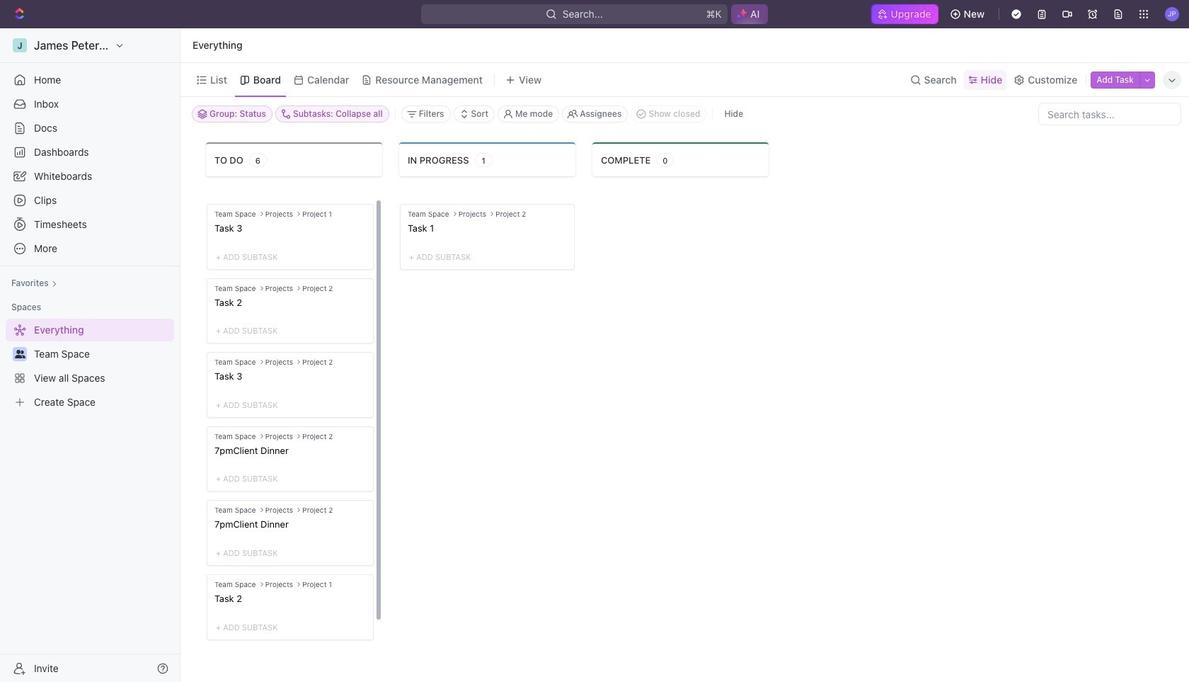 Task type: describe. For each thing, give the bounding box(es) containing it.
sidebar navigation
[[0, 28, 183, 682]]

Search tasks... text field
[[1040, 103, 1181, 125]]

tree inside sidebar navigation
[[6, 319, 174, 414]]



Task type: vqa. For each thing, say whether or not it's contained in the screenshot.
tree
yes



Task type: locate. For each thing, give the bounding box(es) containing it.
user group image
[[15, 350, 25, 358]]

tree
[[6, 319, 174, 414]]

james peterson's workspace, , element
[[13, 38, 27, 52]]



